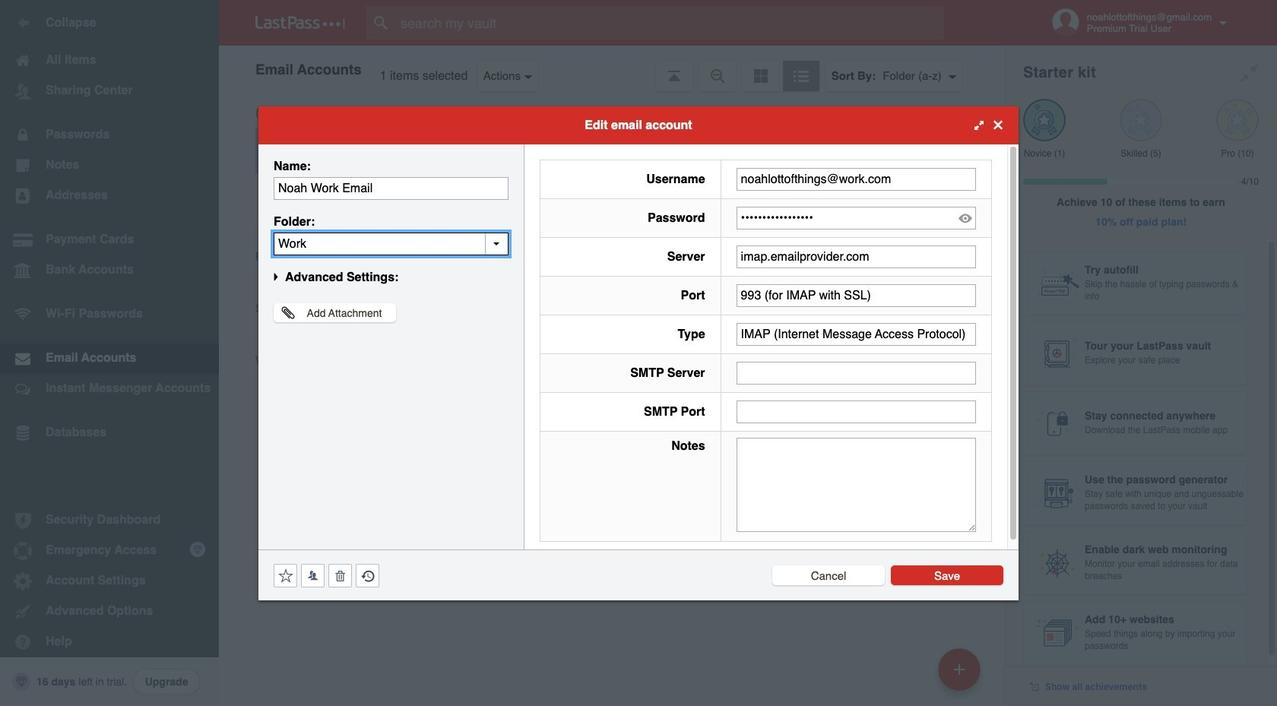 Task type: locate. For each thing, give the bounding box(es) containing it.
None text field
[[274, 232, 509, 255], [736, 245, 976, 268], [736, 284, 976, 307], [736, 361, 976, 384], [274, 232, 509, 255], [736, 245, 976, 268], [736, 284, 976, 307], [736, 361, 976, 384]]

None text field
[[736, 168, 976, 190], [274, 177, 509, 200], [736, 323, 976, 346], [736, 400, 976, 423], [736, 438, 976, 532], [736, 168, 976, 190], [274, 177, 509, 200], [736, 323, 976, 346], [736, 400, 976, 423], [736, 438, 976, 532]]

search my vault text field
[[366, 6, 974, 40]]

None password field
[[736, 206, 976, 229]]

new item image
[[954, 664, 965, 675]]

lastpass image
[[255, 16, 345, 30]]

dialog
[[258, 106, 1019, 600]]



Task type: vqa. For each thing, say whether or not it's contained in the screenshot.
New item element
no



Task type: describe. For each thing, give the bounding box(es) containing it.
main navigation navigation
[[0, 0, 219, 706]]

Search search field
[[366, 6, 974, 40]]

vault options navigation
[[219, 46, 1005, 91]]

new item navigation
[[933, 644, 990, 706]]



